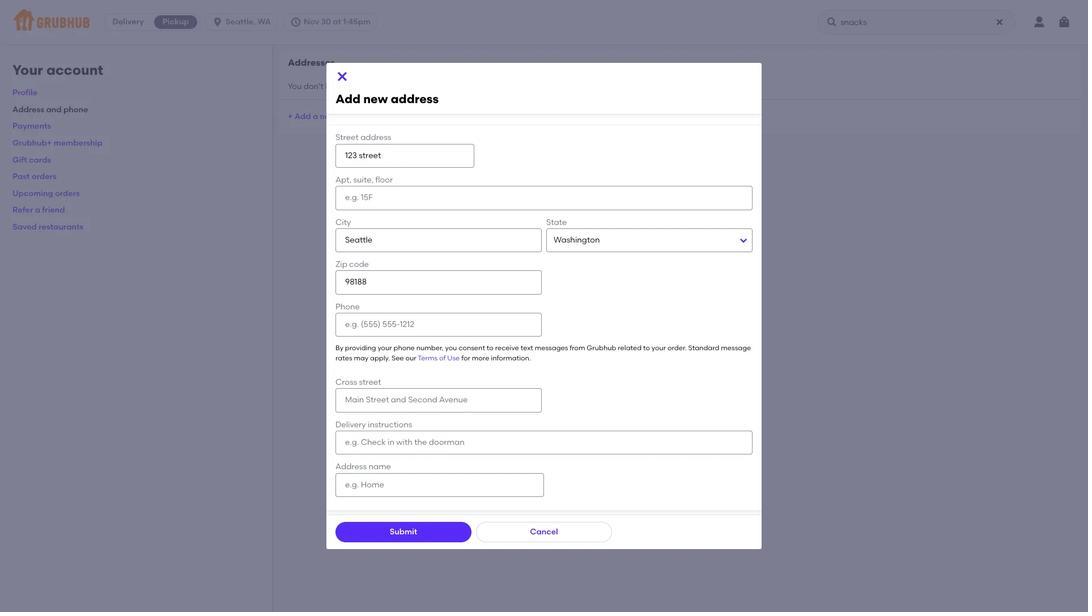 Task type: describe. For each thing, give the bounding box(es) containing it.
address and phone link
[[12, 105, 88, 114]]

zip
[[336, 260, 347, 269]]

0 vertical spatial phone
[[63, 105, 88, 114]]

street
[[359, 378, 381, 387]]

account
[[46, 62, 103, 78]]

upcoming
[[12, 189, 53, 198]]

+
[[288, 111, 293, 121]]

2 vertical spatial address
[[361, 133, 391, 142]]

cross street
[[336, 378, 381, 387]]

Phone telephone field
[[336, 313, 542, 337]]

pickup button
[[152, 13, 200, 31]]

phone
[[336, 302, 360, 312]]

submit
[[390, 527, 417, 537]]

1 your from the left
[[378, 344, 392, 352]]

messages
[[535, 344, 568, 352]]

submit button
[[336, 522, 472, 542]]

phone inside by providing your phone number, you consent to receive text messages from grubhub related to your order. standard message rates may apply. see our
[[394, 344, 415, 352]]

address for address and phone
[[12, 105, 44, 114]]

refer a friend
[[12, 205, 65, 215]]

new inside button
[[320, 111, 336, 121]]

refer a friend link
[[12, 205, 65, 215]]

saved restaurants
[[12, 222, 83, 232]]

grubhub+ membership
[[12, 138, 102, 148]]

+ add a new address button
[[288, 106, 369, 127]]

addresses
[[288, 57, 335, 68]]

grubhub+
[[12, 138, 52, 148]]

gift cards link
[[12, 155, 51, 165]]

consent
[[459, 344, 485, 352]]

receive
[[495, 344, 519, 352]]

delivery instructions
[[336, 420, 412, 429]]

don't
[[304, 81, 324, 91]]

2 to from the left
[[643, 344, 650, 352]]

at
[[333, 17, 341, 27]]

payments
[[12, 122, 51, 131]]

rates
[[336, 354, 352, 362]]

svg image
[[995, 18, 1004, 27]]

city
[[336, 217, 351, 227]]

you
[[288, 81, 302, 91]]

terms of use for more information.
[[418, 354, 531, 362]]

main navigation navigation
[[0, 0, 1088, 44]]

friend
[[42, 205, 65, 215]]

svg image inside nov 30 at 1:45pm button
[[290, 16, 302, 28]]

Delivery instructions text field
[[336, 431, 753, 455]]

add new address
[[336, 92, 439, 106]]

standard
[[688, 344, 720, 352]]

you
[[445, 344, 457, 352]]

delivery for delivery
[[112, 17, 144, 27]]

membership
[[54, 138, 102, 148]]

text
[[521, 344, 533, 352]]

upcoming orders link
[[12, 189, 80, 198]]

see
[[392, 354, 404, 362]]

number,
[[416, 344, 444, 352]]

pickup
[[162, 17, 189, 27]]

address and phone
[[12, 105, 88, 114]]

seattle, wa button
[[205, 13, 283, 31]]

address for address name
[[336, 462, 367, 472]]

name
[[369, 462, 391, 472]]

saved restaurants link
[[12, 222, 83, 232]]

message
[[721, 344, 751, 352]]

a inside button
[[313, 111, 318, 121]]

Apt, suite, floor text field
[[336, 186, 753, 210]]

add inside button
[[295, 111, 311, 121]]

past
[[12, 172, 30, 182]]

delivery for delivery instructions
[[336, 420, 366, 429]]

profile
[[12, 88, 37, 98]]

1 to from the left
[[487, 344, 494, 352]]

seattle,
[[226, 17, 256, 27]]

cards
[[29, 155, 51, 165]]

your
[[12, 62, 43, 78]]

related
[[618, 344, 642, 352]]

30
[[321, 17, 331, 27]]

gift cards
[[12, 155, 51, 165]]

0 vertical spatial new
[[363, 92, 388, 106]]

1:45pm
[[343, 17, 371, 27]]

suite,
[[353, 175, 374, 185]]

1 vertical spatial a
[[35, 205, 40, 215]]



Task type: vqa. For each thing, say whether or not it's contained in the screenshot.
Seattle, WA
yes



Task type: locate. For each thing, give the bounding box(es) containing it.
state
[[546, 217, 567, 227]]

address inside the + add a new address button
[[338, 111, 369, 121]]

1 vertical spatial new
[[320, 111, 336, 121]]

information.
[[491, 354, 531, 362]]

floor
[[376, 175, 393, 185]]

0 vertical spatial add
[[336, 92, 361, 106]]

phone up see
[[394, 344, 415, 352]]

you don't have any saved addresses.
[[288, 81, 429, 91]]

address
[[391, 92, 439, 106], [338, 111, 369, 121], [361, 133, 391, 142]]

1 vertical spatial address
[[336, 462, 367, 472]]

cancel
[[530, 527, 558, 537]]

code
[[349, 260, 369, 269]]

1 horizontal spatial address
[[336, 462, 367, 472]]

our
[[406, 354, 416, 362]]

address left name
[[336, 462, 367, 472]]

phone right and
[[63, 105, 88, 114]]

City text field
[[336, 228, 542, 252]]

order.
[[668, 344, 687, 352]]

terms
[[418, 354, 438, 362]]

your left order.
[[652, 344, 666, 352]]

instructions
[[368, 420, 412, 429]]

orders up friend
[[55, 189, 80, 198]]

wa
[[257, 17, 271, 27]]

may
[[354, 354, 369, 362]]

past orders link
[[12, 172, 57, 182]]

1 horizontal spatial to
[[643, 344, 650, 352]]

Address name text field
[[336, 473, 544, 497]]

cross
[[336, 378, 357, 387]]

to
[[487, 344, 494, 352], [643, 344, 650, 352]]

delivery button
[[104, 13, 152, 31]]

address down addresses. in the top left of the page
[[391, 92, 439, 106]]

0 horizontal spatial to
[[487, 344, 494, 352]]

Cross street text field
[[336, 389, 542, 412]]

address
[[12, 105, 44, 114], [336, 462, 367, 472]]

delivery
[[112, 17, 144, 27], [336, 420, 366, 429]]

0 horizontal spatial delivery
[[112, 17, 144, 27]]

address up street at the left of page
[[338, 111, 369, 121]]

0 horizontal spatial a
[[35, 205, 40, 215]]

+ add a new address
[[288, 111, 369, 121]]

orders up the upcoming orders "link"
[[32, 172, 57, 182]]

1 horizontal spatial delivery
[[336, 420, 366, 429]]

any
[[346, 81, 360, 91]]

1 vertical spatial delivery
[[336, 420, 366, 429]]

use
[[447, 354, 460, 362]]

add
[[336, 92, 361, 106], [295, 111, 311, 121]]

0 vertical spatial address
[[12, 105, 44, 114]]

1 horizontal spatial new
[[363, 92, 388, 106]]

0 horizontal spatial phone
[[63, 105, 88, 114]]

zip code
[[336, 260, 369, 269]]

a
[[313, 111, 318, 121], [35, 205, 40, 215]]

delivery left pickup at the top left
[[112, 17, 144, 27]]

have
[[325, 81, 344, 91]]

1 horizontal spatial a
[[313, 111, 318, 121]]

addresses.
[[387, 81, 429, 91]]

a right +
[[313, 111, 318, 121]]

payments link
[[12, 122, 51, 131]]

1 vertical spatial address
[[338, 111, 369, 121]]

0 horizontal spatial your
[[378, 344, 392, 352]]

2 your from the left
[[652, 344, 666, 352]]

nov 30 at 1:45pm
[[304, 17, 371, 27]]

gift
[[12, 155, 27, 165]]

0 vertical spatial orders
[[32, 172, 57, 182]]

restaurants
[[39, 222, 83, 232]]

phone
[[63, 105, 88, 114], [394, 344, 415, 352]]

address name
[[336, 462, 391, 472]]

and
[[46, 105, 62, 114]]

0 vertical spatial address
[[391, 92, 439, 106]]

grubhub+ membership link
[[12, 138, 102, 148]]

0 horizontal spatial new
[[320, 111, 336, 121]]

1 vertical spatial orders
[[55, 189, 80, 198]]

address down profile link
[[12, 105, 44, 114]]

terms of use link
[[418, 354, 460, 362]]

upcoming orders
[[12, 189, 80, 198]]

saved
[[362, 81, 385, 91]]

orders for upcoming orders
[[55, 189, 80, 198]]

0 vertical spatial delivery
[[112, 17, 144, 27]]

1 vertical spatial add
[[295, 111, 311, 121]]

refer
[[12, 205, 33, 215]]

add down any
[[336, 92, 361, 106]]

to up more
[[487, 344, 494, 352]]

1 horizontal spatial add
[[336, 92, 361, 106]]

nov 30 at 1:45pm button
[[283, 13, 383, 31]]

your up 'apply.'
[[378, 344, 392, 352]]

orders for past orders
[[32, 172, 57, 182]]

more
[[472, 354, 489, 362]]

0 horizontal spatial address
[[12, 105, 44, 114]]

0 horizontal spatial add
[[295, 111, 311, 121]]

to right the related on the bottom right of the page
[[643, 344, 650, 352]]

a right refer
[[35, 205, 40, 215]]

address right street at the left of page
[[361, 133, 391, 142]]

of
[[439, 354, 446, 362]]

add right +
[[295, 111, 311, 121]]

by
[[336, 344, 344, 352]]

new down the saved
[[363, 92, 388, 106]]

new up street at the left of page
[[320, 111, 336, 121]]

seattle, wa
[[226, 17, 271, 27]]

past orders
[[12, 172, 57, 182]]

1 horizontal spatial phone
[[394, 344, 415, 352]]

profile link
[[12, 88, 37, 98]]

svg image
[[1058, 15, 1071, 29], [212, 16, 223, 28], [290, 16, 302, 28], [826, 16, 838, 28], [336, 70, 349, 83]]

apply.
[[370, 354, 390, 362]]

Street address text field
[[336, 144, 475, 168]]

street
[[336, 133, 359, 142]]

from
[[570, 344, 585, 352]]

delivery left instructions
[[336, 420, 366, 429]]

orders
[[32, 172, 57, 182], [55, 189, 80, 198]]

providing
[[345, 344, 376, 352]]

svg image inside seattle, wa button
[[212, 16, 223, 28]]

0 vertical spatial a
[[313, 111, 318, 121]]

nov
[[304, 17, 319, 27]]

grubhub
[[587, 344, 616, 352]]

street address
[[336, 133, 391, 142]]

apt,
[[336, 175, 352, 185]]

your account
[[12, 62, 103, 78]]

Zip code telephone field
[[336, 271, 542, 295]]

saved
[[12, 222, 37, 232]]

1 vertical spatial phone
[[394, 344, 415, 352]]

delivery inside button
[[112, 17, 144, 27]]

cancel button
[[476, 522, 612, 542]]

1 horizontal spatial your
[[652, 344, 666, 352]]



